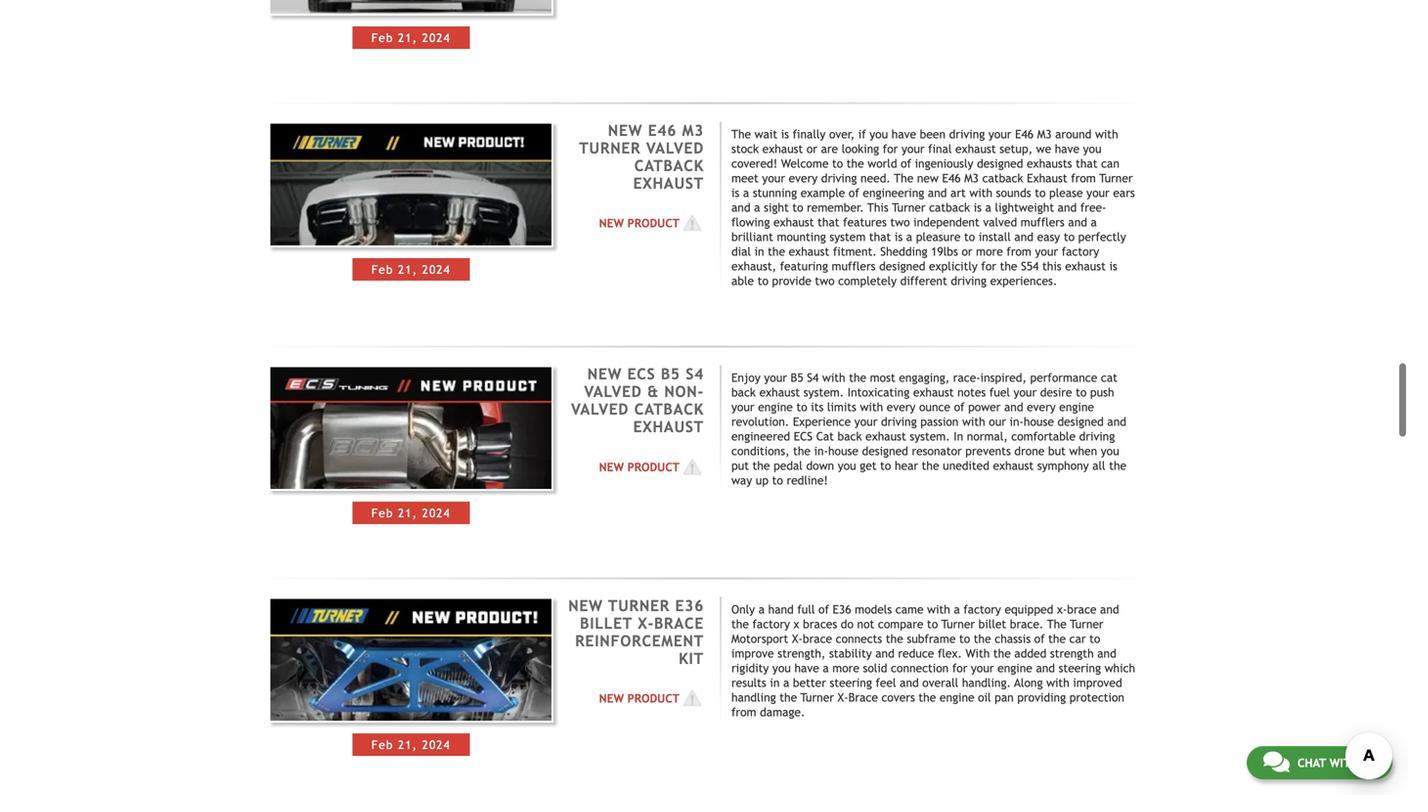 Task type: describe. For each thing, give the bounding box(es) containing it.
to left its
[[797, 400, 808, 414]]

19lbs
[[932, 244, 959, 258]]

compare
[[878, 617, 924, 631]]

engine up revolution.
[[758, 400, 793, 414]]

s4 for your
[[807, 371, 819, 384]]

exhausts
[[1027, 156, 1073, 170]]

race-
[[954, 371, 981, 384]]

designed up when in the right bottom of the page
[[1058, 415, 1104, 428]]

0 vertical spatial system.
[[804, 385, 844, 399]]

you up can
[[1084, 142, 1102, 155]]

put
[[732, 459, 749, 473]]

exhaust up featuring
[[789, 244, 830, 258]]

1 feb from the top
[[372, 31, 394, 45]]

exhaust,
[[732, 259, 777, 273]]

improve
[[732, 647, 774, 660]]

and down added
[[1036, 661, 1056, 675]]

4 image for new ecs b5 s4 valved & non- valved catback exhaust
[[680, 457, 704, 477]]

looking
[[842, 142, 880, 155]]

hear
[[895, 459, 919, 473]]

4 image for new e46 m3 turner valved catback exhaust
[[680, 213, 704, 233]]

0 horizontal spatial in-
[[815, 444, 829, 458]]

engine down 'desire'
[[1060, 400, 1095, 414]]

perfectly
[[1079, 230, 1127, 243]]

your up setup,
[[989, 127, 1012, 141]]

most
[[870, 371, 896, 384]]

new e46 m3 turner valved catback exhaust
[[579, 122, 704, 192]]

with left us
[[1330, 756, 1359, 770]]

our
[[989, 415, 1007, 428]]

new product for &
[[599, 460, 680, 474]]

is down perfectly
[[1110, 259, 1118, 273]]

and down new
[[928, 186, 947, 199]]

your right fuel
[[1014, 385, 1037, 399]]

e36 inside the new turner e36 billet x-brace reinforcement kit
[[676, 597, 704, 615]]

a left better
[[784, 676, 790, 690]]

a up better
[[823, 661, 829, 675]]

1 vertical spatial mufflers
[[832, 259, 876, 273]]

explicitly
[[929, 259, 978, 273]]

wait
[[755, 127, 778, 141]]

way
[[732, 473, 752, 487]]

redline!
[[787, 473, 828, 487]]

2024 for new ecs b5 s4 valved & non- valved catback exhaust
[[422, 506, 451, 520]]

1 2024 from the top
[[422, 31, 451, 45]]

to down are
[[833, 156, 843, 170]]

designed up get on the bottom right of the page
[[862, 444, 909, 458]]

2 horizontal spatial have
[[1055, 142, 1080, 155]]

e36 inside only a hand full of e36 models came with a factory equipped x-brace and the factory x braces do not compare to turner billet brace. the turner motorsport x-brace connects the subframe to the chassis of the car to improve strength, stability and reduce flex. with the added strength and rigidity you have a more solid connection for your engine and steering which results in a better steering feel and overall handling. along with improved handling the turner x-brace covers the engine oil pan providing protection from damage.
[[833, 603, 852, 616]]

results
[[732, 676, 767, 690]]

us
[[1363, 756, 1376, 770]]

1 21, from the top
[[398, 31, 418, 45]]

flex.
[[938, 647, 963, 660]]

you up all
[[1101, 444, 1120, 458]]

and up flowing
[[732, 200, 751, 214]]

intoxicating
[[848, 385, 910, 399]]

the down resonator at the bottom
[[922, 459, 940, 473]]

0 vertical spatial back
[[732, 385, 756, 399]]

to right up
[[773, 473, 783, 487]]

b5 for your
[[791, 371, 804, 384]]

conditions,
[[732, 444, 790, 458]]

to up lightweight
[[1035, 186, 1046, 199]]

feb 21, 2024 for new e46 m3 turner valved catback exhaust
[[372, 263, 451, 276]]

welcome
[[781, 156, 829, 170]]

more inside only a hand full of e36 models came with a factory equipped x-brace and the factory x braces do not compare to turner billet brace. the turner motorsport x-brace connects the subframe to the chassis of the car to improve strength, stability and reduce flex. with the added strength and rigidity you have a more solid connection for your engine and steering which results in a better steering feel and overall handling. along with improved handling the turner x-brace covers the engine oil pan providing protection from damage.
[[833, 661, 860, 675]]

is up shedding
[[895, 230, 903, 243]]

final
[[929, 142, 952, 155]]

been
[[920, 127, 946, 141]]

free-
[[1081, 200, 1107, 214]]

your right enjoy
[[764, 371, 787, 384]]

new product for brace
[[599, 692, 680, 706]]

with down power
[[963, 415, 986, 428]]

product for new e46 m3 turner valved catback exhaust
[[628, 216, 680, 230]]

turner inside the new e46 m3 turner valved catback exhaust
[[579, 139, 641, 157]]

hand
[[769, 603, 794, 616]]

catback inside the new e46 m3 turner valved catback exhaust
[[635, 157, 704, 174]]

kit
[[679, 650, 704, 668]]

your down been
[[902, 142, 925, 155]]

a up shedding
[[907, 230, 913, 243]]

chassis
[[995, 632, 1031, 646]]

catback inside new ecs b5 s4 valved & non- valved catback exhaust
[[635, 401, 704, 418]]

a down the meet
[[743, 186, 750, 199]]

the up exhaust,
[[768, 244, 786, 258]]

1 horizontal spatial from
[[1007, 244, 1032, 258]]

the down overall
[[919, 691, 937, 704]]

symphony
[[1038, 459, 1089, 473]]

the down compare
[[886, 632, 904, 646]]

and down please
[[1058, 200, 1077, 214]]

1 vertical spatial brace
[[803, 632, 833, 646]]

a right only
[[759, 603, 765, 616]]

to up subframe
[[927, 617, 938, 631]]

with up providing in the bottom of the page
[[1047, 676, 1070, 690]]

x- inside the new turner e36 billet x-brace reinforcement kit
[[638, 615, 654, 632]]

rigidity
[[732, 661, 769, 675]]

the up 'with'
[[974, 632, 992, 646]]

driving down explicitly
[[951, 274, 987, 287]]

0 horizontal spatial that
[[818, 215, 840, 229]]

designed down shedding
[[880, 259, 926, 273]]

lightweight
[[995, 200, 1055, 214]]

new turner e36 billet x-brace reinforcement kit image
[[269, 597, 554, 723]]

feb 21, 2024 link for new e46 m3 turner valved catback exhaust
[[269, 122, 554, 293]]

and down connection
[[900, 676, 919, 690]]

ingeniously
[[915, 156, 974, 170]]

need.
[[861, 171, 891, 185]]

1 vertical spatial back
[[838, 429, 862, 443]]

feb for new e46 m3 turner valved catback exhaust
[[372, 263, 394, 276]]

with right came
[[928, 603, 951, 616]]

of right world
[[901, 156, 912, 170]]

x-
[[1057, 603, 1068, 616]]

cat
[[1101, 371, 1118, 384]]

have inside only a hand full of e36 models came with a factory equipped x-brace and the factory x braces do not compare to turner billet brace. the turner motorsport x-brace connects the subframe to the chassis of the car to improve strength, stability and reduce flex. with the added strength and rigidity you have a more solid connection for your engine and steering which results in a better steering feel and overall handling. along with improved handling the turner x-brace covers the engine oil pan providing protection from damage.
[[795, 661, 820, 675]]

get
[[860, 459, 877, 473]]

notes
[[958, 385, 986, 399]]

protection
[[1070, 691, 1125, 704]]

driving up final
[[950, 127, 985, 141]]

4 image
[[680, 689, 704, 708]]

cat
[[817, 429, 834, 443]]

2024 for new turner e36 billet x-brace reinforcement kit
[[422, 738, 451, 752]]

exhaust up get on the bottom right of the page
[[866, 429, 907, 443]]

and left easy
[[1015, 230, 1034, 243]]

0 vertical spatial catback
[[983, 171, 1024, 185]]

exhaust inside the wait is finally over, if you have been driving your e46 m3 around with stock exhaust or are looking for your final exhaust setup, we have you covered! welcome to the world of ingeniously designed exhausts that can meet your every driving need. the new e46 m3 catback exhaust from turner is a stunning example of engineering and art with sounds to please your ears and a sight to remember. this turner catback is a lightweight and free- flowing exhaust that features two independent valved mufflers and a brilliant mounting system that is a pleasure to install and easy to perfectly dial in the exhaust fitment. shedding 19lbs or more from your factory exhaust, featuring mufflers designed explicitly for the s54 this exhaust is able to provide two completely different driving experiences.
[[1027, 171, 1068, 185]]

1 horizontal spatial brace
[[1068, 603, 1097, 616]]

exhaust inside new ecs b5 s4 valved & non- valved catback exhaust
[[634, 418, 704, 436]]

and right x-
[[1101, 603, 1120, 616]]

stunning
[[753, 186, 797, 199]]

to right car
[[1090, 632, 1101, 646]]

1 vertical spatial two
[[815, 274, 835, 287]]

exhaust down wait
[[763, 142, 803, 155]]

connects
[[836, 632, 883, 646]]

the left most at right
[[849, 371, 867, 384]]

engaging,
[[899, 371, 950, 384]]

driving down intoxicating
[[881, 415, 917, 428]]

your down limits
[[855, 415, 878, 428]]

sight
[[764, 200, 789, 214]]

down
[[807, 459, 835, 473]]

0 vertical spatial two
[[891, 215, 910, 229]]

added
[[1015, 647, 1047, 660]]

to right sight
[[793, 200, 804, 214]]

resonator
[[912, 444, 962, 458]]

engine down overall
[[940, 691, 975, 704]]

x
[[794, 617, 800, 631]]

the down conditions,
[[753, 459, 770, 473]]

your down easy
[[1036, 244, 1059, 258]]

of up remember.
[[849, 186, 860, 199]]

0 vertical spatial the
[[732, 127, 751, 141]]

the up damage. on the bottom of the page
[[780, 691, 797, 704]]

billet
[[580, 615, 633, 632]]

fitment.
[[833, 244, 877, 258]]

exhaust up ounce
[[914, 385, 954, 399]]

feb for new turner e36 billet x-brace reinforcement kit
[[372, 738, 394, 752]]

desire
[[1041, 385, 1073, 399]]

your up free-
[[1087, 186, 1110, 199]]

when
[[1070, 444, 1098, 458]]

new product for catback
[[599, 216, 680, 230]]

exhaust inside the new e46 m3 turner valved catback exhaust
[[634, 174, 704, 192]]

which
[[1105, 661, 1136, 675]]

sounds
[[997, 186, 1032, 199]]

to down exhaust,
[[758, 274, 769, 287]]

braces
[[803, 617, 838, 631]]

and up solid
[[876, 647, 895, 660]]

not
[[858, 617, 875, 631]]

a up flowing
[[754, 200, 761, 214]]

a up valved
[[986, 200, 992, 214]]

features
[[843, 215, 887, 229]]

pedal
[[774, 459, 803, 473]]

exhaust right this
[[1066, 259, 1106, 273]]

of inside enjoy your b5 s4 with the most engaging, race-inspired, performance cat back exhaust system. intoxicating exhaust notes fuel your desire to push your engine to its limits with every ounce of power and every engine revolution. experience your driving passion with our in-house designed and engineered ecs cat back exhaust system. in normal, comfortable driving conditions, the in-house designed resonator prevents drone but when you put the pedal down you get to hear the unedited exhaust symphony all the way up to redline!
[[954, 400, 965, 414]]

the right all
[[1110, 459, 1127, 473]]

2 horizontal spatial e46
[[1016, 127, 1034, 141]]

1 vertical spatial the
[[894, 171, 914, 185]]

push
[[1091, 385, 1115, 399]]

you right if
[[870, 127, 888, 141]]

2024 for new e46 m3 turner valved catback exhaust
[[422, 263, 451, 276]]

for inside only a hand full of e36 models came with a factory equipped x-brace and the factory x braces do not compare to turner billet brace. the turner motorsport x-brace connects the subframe to the chassis of the car to improve strength, stability and reduce flex. with the added strength and rigidity you have a more solid connection for your engine and steering which results in a better steering feel and overall handling. along with improved handling the turner x-brace covers the engine oil pan providing protection from damage.
[[953, 661, 968, 675]]

we
[[1037, 142, 1052, 155]]

overall
[[923, 676, 959, 690]]

your up revolution.
[[732, 400, 755, 414]]

valved
[[984, 215, 1018, 229]]

2 horizontal spatial m3
[[1038, 127, 1052, 141]]

feb 21, 2024 link for new turner e36 billet x-brace reinforcement kit
[[269, 597, 554, 756]]

its
[[811, 400, 824, 414]]

brace.
[[1010, 617, 1044, 631]]

with right art
[[970, 186, 993, 199]]

driving up when in the right bottom of the page
[[1080, 429, 1116, 443]]

is up install
[[974, 200, 982, 214]]

non-
[[665, 383, 704, 401]]

the wait is finally over, if you have been driving your e46 m3 around with stock exhaust or are looking for your final exhaust setup, we have you covered! welcome to the world of ingeniously designed exhausts that can meet your every driving need. the new e46 m3 catback exhaust from turner is a stunning example of engineering and art with sounds to please your ears and a sight to remember. this turner catback is a lightweight and free- flowing exhaust that features two independent valved mufflers and a brilliant mounting system that is a pleasure to install and easy to perfectly dial in the exhaust fitment. shedding 19lbs or more from your factory exhaust, featuring mufflers designed explicitly for the s54 this exhaust is able to provide two completely different driving experiences.
[[732, 127, 1136, 287]]

the inside only a hand full of e36 models came with a factory equipped x-brace and the factory x braces do not compare to turner billet brace. the turner motorsport x-brace connects the subframe to the chassis of the car to improve strength, stability and reduce flex. with the added strength and rigidity you have a more solid connection for your engine and steering which results in a better steering feel and overall handling. along with improved handling the turner x-brace covers the engine oil pan providing protection from damage.
[[1048, 617, 1067, 631]]

exhaust up revolution.
[[760, 385, 800, 399]]

to right easy
[[1064, 230, 1075, 243]]

turner inside the new turner e36 billet x-brace reinforcement kit
[[609, 597, 670, 615]]

and down free-
[[1069, 215, 1088, 229]]

new turner e46 m3 exterior upgrades image
[[269, 0, 554, 16]]

driving up example
[[822, 171, 857, 185]]

2 horizontal spatial every
[[1027, 400, 1056, 414]]

billet
[[979, 617, 1007, 631]]

with up limits
[[823, 371, 846, 384]]

2 horizontal spatial x-
[[838, 691, 849, 704]]

exhaust up "ingeniously"
[[956, 142, 997, 155]]

strength,
[[778, 647, 826, 660]]

art
[[951, 186, 966, 199]]

in inside only a hand full of e36 models came with a factory equipped x-brace and the factory x braces do not compare to turner billet brace. the turner motorsport x-brace connects the subframe to the chassis of the car to improve strength, stability and reduce flex. with the added strength and rigidity you have a more solid connection for your engine and steering which results in a better steering feel and overall handling. along with improved handling the turner x-brace covers the engine oil pan providing protection from damage.
[[770, 676, 780, 690]]

engineering
[[863, 186, 925, 199]]

provide
[[772, 274, 812, 287]]

this
[[1043, 259, 1062, 273]]

example
[[801, 186, 846, 199]]

to left "push" on the right of page
[[1076, 385, 1087, 399]]

reduce
[[898, 647, 935, 660]]

1 horizontal spatial m3
[[965, 171, 979, 185]]

valved for e46
[[647, 139, 704, 157]]

over,
[[830, 127, 855, 141]]

to right get on the bottom right of the page
[[881, 459, 892, 473]]

along
[[1015, 676, 1043, 690]]

chat
[[1298, 756, 1327, 770]]

with down intoxicating
[[860, 400, 884, 414]]

and down "push" on the right of page
[[1108, 415, 1127, 428]]



Task type: vqa. For each thing, say whether or not it's contained in the screenshot.
the left E46
yes



Task type: locate. For each thing, give the bounding box(es) containing it.
providing
[[1018, 691, 1066, 704]]

2 product from the top
[[628, 460, 680, 474]]

1 vertical spatial catback
[[635, 401, 704, 418]]

x- right billet
[[638, 615, 654, 632]]

1 vertical spatial more
[[833, 661, 860, 675]]

the down x-
[[1048, 617, 1067, 631]]

your
[[989, 127, 1012, 141], [902, 142, 925, 155], [763, 171, 786, 185], [1087, 186, 1110, 199], [1036, 244, 1059, 258], [764, 371, 787, 384], [1014, 385, 1037, 399], [732, 400, 755, 414], [855, 415, 878, 428], [971, 661, 995, 675]]

new product down reinforcement
[[599, 692, 680, 706]]

1 horizontal spatial x-
[[792, 632, 803, 646]]

turner
[[579, 139, 641, 157], [1100, 171, 1133, 185], [892, 200, 926, 214], [609, 597, 670, 615], [942, 617, 975, 631], [1071, 617, 1104, 631], [801, 691, 834, 704]]

0 horizontal spatial in
[[755, 244, 765, 258]]

and down fuel
[[1005, 400, 1024, 414]]

1 horizontal spatial or
[[962, 244, 973, 258]]

to
[[833, 156, 843, 170], [1035, 186, 1046, 199], [793, 200, 804, 214], [965, 230, 976, 243], [1064, 230, 1075, 243], [758, 274, 769, 287], [1076, 385, 1087, 399], [797, 400, 808, 414], [881, 459, 892, 473], [773, 473, 783, 487], [927, 617, 938, 631], [960, 632, 971, 646], [1090, 632, 1101, 646]]

0 horizontal spatial x-
[[638, 615, 654, 632]]

in inside the wait is finally over, if you have been driving your e46 m3 around with stock exhaust or are looking for your final exhaust setup, we have you covered! welcome to the world of ingeniously designed exhausts that can meet your every driving need. the new e46 m3 catback exhaust from turner is a stunning example of engineering and art with sounds to please your ears and a sight to remember. this turner catback is a lightweight and free- flowing exhaust that features two independent valved mufflers and a brilliant mounting system that is a pleasure to install and easy to perfectly dial in the exhaust fitment. shedding 19lbs or more from your factory exhaust, featuring mufflers designed explicitly for the s54 this exhaust is able to provide two completely different driving experiences.
[[755, 244, 765, 258]]

feb down new turner e36 billet x-brace reinforcement kit image
[[372, 738, 394, 752]]

exhaust down exhausts
[[1027, 171, 1068, 185]]

brace
[[1068, 603, 1097, 616], [803, 632, 833, 646]]

stock
[[732, 142, 759, 155]]

strength
[[1051, 647, 1094, 660]]

that
[[1076, 156, 1098, 170], [818, 215, 840, 229], [870, 230, 892, 243]]

able
[[732, 274, 754, 287]]

new e46 m3 turner valved catback exhaust link
[[579, 122, 704, 192]]

0 horizontal spatial e36
[[676, 597, 704, 615]]

1 feb 21, 2024 link from the top
[[269, 0, 554, 49]]

with up can
[[1096, 127, 1119, 141]]

system.
[[804, 385, 844, 399], [910, 429, 951, 443]]

0 vertical spatial factory
[[1062, 244, 1100, 258]]

21, for new ecs b5 s4 valved & non- valved catback exhaust
[[398, 506, 418, 520]]

3 21, from the top
[[398, 506, 418, 520]]

remember.
[[807, 200, 864, 214]]

new ecs b5 s4 valved & non- valved catback exhaust
[[571, 365, 704, 436]]

comments image
[[1264, 750, 1290, 774]]

ecs
[[628, 365, 656, 383], [794, 429, 813, 443]]

2 catback from the top
[[635, 401, 704, 418]]

fuel
[[990, 385, 1011, 399]]

2 new product from the top
[[599, 460, 680, 474]]

21, down new turner e46 m3 exterior upgrades "image"
[[398, 31, 418, 45]]

two
[[891, 215, 910, 229], [815, 274, 835, 287]]

the left car
[[1049, 632, 1066, 646]]

0 vertical spatial for
[[883, 142, 898, 155]]

1 vertical spatial house
[[829, 444, 859, 458]]

chat with us link
[[1247, 746, 1393, 780]]

power
[[969, 400, 1001, 414]]

feb 21, 2024 for new turner e36 billet x-brace reinforcement kit
[[372, 738, 451, 752]]

every down 'desire'
[[1027, 400, 1056, 414]]

0 vertical spatial house
[[1024, 415, 1054, 428]]

0 vertical spatial brace
[[654, 615, 704, 632]]

0 vertical spatial more
[[977, 244, 1004, 258]]

have down "around"
[[1055, 142, 1080, 155]]

1 vertical spatial new product
[[599, 460, 680, 474]]

0 vertical spatial new product
[[599, 216, 680, 230]]

0 horizontal spatial catback
[[930, 200, 971, 214]]

new ecs b5 s4 valved & non-valved catback exhaust image
[[269, 365, 554, 491]]

b5 inside new ecs b5 s4 valved & non- valved catback exhaust
[[661, 365, 681, 383]]

2 feb 21, 2024 from the top
[[372, 263, 451, 276]]

0 horizontal spatial e46
[[648, 122, 677, 139]]

2 4 image from the top
[[680, 457, 704, 477]]

can
[[1102, 156, 1120, 170]]

a up subframe
[[954, 603, 960, 616]]

1 vertical spatial in
[[770, 676, 780, 690]]

m3 inside the new e46 m3 turner valved catback exhaust
[[683, 122, 704, 139]]

1 horizontal spatial b5
[[791, 371, 804, 384]]

2 2024 from the top
[[422, 263, 451, 276]]

2 vertical spatial have
[[795, 661, 820, 675]]

solid
[[863, 661, 888, 675]]

0 horizontal spatial mufflers
[[832, 259, 876, 273]]

e46 inside the new e46 m3 turner valved catback exhaust
[[648, 122, 677, 139]]

1 vertical spatial from
[[1007, 244, 1032, 258]]

back right cat
[[838, 429, 862, 443]]

new product down "new ecs b5 s4 valved & non- valved catback exhaust" link
[[599, 460, 680, 474]]

0 vertical spatial mufflers
[[1021, 215, 1065, 229]]

house
[[1024, 415, 1054, 428], [829, 444, 859, 458]]

you inside only a hand full of e36 models came with a factory equipped x-brace and the factory x braces do not compare to turner billet brace. the turner motorsport x-brace connects the subframe to the chassis of the car to improve strength, stability and reduce flex. with the added strength and rigidity you have a more solid connection for your engine and steering which results in a better steering feel and overall handling. along with improved handling the turner x-brace covers the engine oil pan providing protection from damage.
[[773, 661, 791, 675]]

have left been
[[892, 127, 917, 141]]

4 21, from the top
[[398, 738, 418, 752]]

&
[[648, 383, 659, 401]]

feb 21, 2024 down new turner e46 m3 exterior upgrades "image"
[[372, 31, 451, 45]]

0 horizontal spatial steering
[[830, 676, 873, 690]]

is
[[781, 127, 789, 141], [732, 186, 740, 199], [974, 200, 982, 214], [895, 230, 903, 243], [1110, 259, 1118, 273]]

0 vertical spatial or
[[807, 142, 818, 155]]

brace
[[654, 615, 704, 632], [849, 691, 878, 704]]

1 horizontal spatial every
[[887, 400, 916, 414]]

0 horizontal spatial factory
[[753, 617, 790, 631]]

4 2024 from the top
[[422, 738, 451, 752]]

limits
[[828, 400, 857, 414]]

2 horizontal spatial the
[[1048, 617, 1067, 631]]

experience
[[793, 415, 851, 428]]

a down free-
[[1091, 215, 1098, 229]]

feb
[[372, 31, 394, 45], [372, 263, 394, 276], [372, 506, 394, 520], [372, 738, 394, 752]]

to left install
[[965, 230, 976, 243]]

1 horizontal spatial steering
[[1059, 661, 1102, 675]]

with
[[966, 647, 990, 660]]

feb 21, 2024 down new turner e36 billet x-brace reinforcement kit image
[[372, 738, 451, 752]]

mounting
[[777, 230, 826, 243]]

feb down "new e46 m3 turner valved catback exhaust" image
[[372, 263, 394, 276]]

0 horizontal spatial more
[[833, 661, 860, 675]]

new inside new ecs b5 s4 valved & non- valved catback exhaust
[[588, 365, 622, 383]]

every
[[789, 171, 818, 185], [887, 400, 916, 414], [1027, 400, 1056, 414]]

more down stability
[[833, 661, 860, 675]]

s4 for ecs
[[686, 365, 704, 383]]

3 2024 from the top
[[422, 506, 451, 520]]

for down flex.
[[953, 661, 968, 675]]

2 vertical spatial product
[[628, 692, 680, 706]]

exhaust up "mounting"
[[774, 215, 814, 229]]

product down "new ecs b5 s4 valved & non- valved catback exhaust" link
[[628, 460, 680, 474]]

only a hand full of e36 models came with a factory equipped x-brace and the factory x braces do not compare to turner billet brace. the turner motorsport x-brace connects the subframe to the chassis of the car to improve strength, stability and reduce flex. with the added strength and rigidity you have a more solid connection for your engine and steering which results in a better steering feel and overall handling. along with improved handling the turner x-brace covers the engine oil pan providing protection from damage.
[[732, 603, 1136, 719]]

feb 21, 2024 link for new ecs b5 s4 valved & non- valved catback exhaust
[[269, 365, 554, 524]]

factory down the hand
[[753, 617, 790, 631]]

all
[[1093, 459, 1106, 473]]

21, for new e46 m3 turner valved catback exhaust
[[398, 263, 418, 276]]

1 horizontal spatial house
[[1024, 415, 1054, 428]]

s4 inside enjoy your b5 s4 with the most engaging, race-inspired, performance cat back exhaust system. intoxicating exhaust notes fuel your desire to push your engine to its limits with every ounce of power and every engine revolution. experience your driving passion with our in-house designed and engineered ecs cat back exhaust system. in normal, comfortable driving conditions, the in-house designed resonator prevents drone but when you put the pedal down you get to hear the unedited exhaust symphony all the way up to redline!
[[807, 371, 819, 384]]

2 horizontal spatial that
[[1076, 156, 1098, 170]]

the
[[847, 156, 864, 170], [768, 244, 786, 258], [1000, 259, 1018, 273], [849, 371, 867, 384], [794, 444, 811, 458], [753, 459, 770, 473], [922, 459, 940, 473], [1110, 459, 1127, 473], [732, 617, 749, 631], [886, 632, 904, 646], [974, 632, 992, 646], [1049, 632, 1066, 646], [994, 647, 1011, 660], [780, 691, 797, 704], [919, 691, 937, 704]]

e46
[[648, 122, 677, 139], [1016, 127, 1034, 141], [943, 171, 961, 185]]

you left get on the bottom right of the page
[[838, 459, 857, 473]]

is down the meet
[[732, 186, 740, 199]]

1 new product from the top
[[599, 216, 680, 230]]

pleasure
[[916, 230, 961, 243]]

2 horizontal spatial factory
[[1062, 244, 1100, 258]]

1 4 image from the top
[[680, 213, 704, 233]]

new e46 m3 turner valved catback exhaust image
[[269, 122, 554, 247]]

0 horizontal spatial for
[[883, 142, 898, 155]]

new product down the new e46 m3 turner valved catback exhaust
[[599, 216, 680, 230]]

or up explicitly
[[962, 244, 973, 258]]

1 horizontal spatial e36
[[833, 603, 852, 616]]

ecs left cat
[[794, 429, 813, 443]]

3 new product from the top
[[599, 692, 680, 706]]

of
[[901, 156, 912, 170], [849, 186, 860, 199], [954, 400, 965, 414], [819, 603, 830, 616], [1035, 632, 1045, 646]]

brace down braces
[[803, 632, 833, 646]]

house up comfortable
[[1024, 415, 1054, 428]]

the down only
[[732, 617, 749, 631]]

of up braces
[[819, 603, 830, 616]]

featuring
[[780, 259, 829, 273]]

new ecs b5 s4 valved & non- valved catback exhaust link
[[571, 365, 704, 436]]

1 horizontal spatial system.
[[910, 429, 951, 443]]

1 vertical spatial brace
[[849, 691, 878, 704]]

ecs inside enjoy your b5 s4 with the most engaging, race-inspired, performance cat back exhaust system. intoxicating exhaust notes fuel your desire to push your engine to its limits with every ounce of power and every engine revolution. experience your driving passion with our in-house designed and engineered ecs cat back exhaust system. in normal, comfortable driving conditions, the in-house designed resonator prevents drone but when you put the pedal down you get to hear the unedited exhaust symphony all the way up to redline!
[[794, 429, 813, 443]]

exhaust down drone on the bottom right of the page
[[993, 459, 1034, 473]]

mufflers up easy
[[1021, 215, 1065, 229]]

0 vertical spatial ecs
[[628, 365, 656, 383]]

0 horizontal spatial s4
[[686, 365, 704, 383]]

valved inside the new e46 m3 turner valved catback exhaust
[[647, 139, 704, 157]]

feb 21, 2024
[[372, 31, 451, 45], [372, 263, 451, 276], [372, 506, 451, 520], [372, 738, 451, 752]]

1 catback from the top
[[635, 157, 704, 174]]

1 feb 21, 2024 from the top
[[372, 31, 451, 45]]

3 feb from the top
[[372, 506, 394, 520]]

this
[[868, 200, 889, 214]]

0 horizontal spatial two
[[815, 274, 835, 287]]

1 horizontal spatial ecs
[[794, 429, 813, 443]]

feb 21, 2024 for new ecs b5 s4 valved & non- valved catback exhaust
[[372, 506, 451, 520]]

feb 21, 2024 down "new e46 m3 turner valved catback exhaust" image
[[372, 263, 451, 276]]

1 vertical spatial or
[[962, 244, 973, 258]]

you down the strength,
[[773, 661, 791, 675]]

in- up down
[[815, 444, 829, 458]]

product for new turner e36 billet x-brace reinforcement kit
[[628, 692, 680, 706]]

ounce
[[920, 400, 951, 414]]

two up shedding
[[891, 215, 910, 229]]

experiences.
[[991, 274, 1058, 287]]

4 feb from the top
[[372, 738, 394, 752]]

the down chassis
[[994, 647, 1011, 660]]

m3
[[683, 122, 704, 139], [1038, 127, 1052, 141], [965, 171, 979, 185]]

connection
[[891, 661, 949, 675]]

catback
[[983, 171, 1024, 185], [930, 200, 971, 214]]

your inside only a hand full of e36 models came with a factory equipped x-brace and the factory x braces do not compare to turner billet brace. the turner motorsport x-brace connects the subframe to the chassis of the car to improve strength, stability and reduce flex. with the added strength and rigidity you have a more solid connection for your engine and steering which results in a better steering feel and overall handling. along with improved handling the turner x-brace covers the engine oil pan providing protection from damage.
[[971, 661, 995, 675]]

1 horizontal spatial more
[[977, 244, 1004, 258]]

factory down perfectly
[[1062, 244, 1100, 258]]

reinforcement
[[575, 632, 704, 650]]

feel
[[876, 676, 897, 690]]

s4 inside new ecs b5 s4 valved & non- valved catback exhaust
[[686, 365, 704, 383]]

b5 inside enjoy your b5 s4 with the most engaging, race-inspired, performance cat back exhaust system. intoxicating exhaust notes fuel your desire to push your engine to its limits with every ounce of power and every engine revolution. experience your driving passion with our in-house designed and engineered ecs cat back exhaust system. in normal, comfortable driving conditions, the in-house designed resonator prevents drone but when you put the pedal down you get to hear the unedited exhaust symphony all the way up to redline!
[[791, 371, 804, 384]]

4 feb 21, 2024 link from the top
[[269, 597, 554, 756]]

brace inside only a hand full of e36 models came with a factory equipped x-brace and the factory x braces do not compare to turner billet brace. the turner motorsport x-brace connects the subframe to the chassis of the car to improve strength, stability and reduce flex. with the added strength and rigidity you have a more solid connection for your engine and steering which results in a better steering feel and overall handling. along with improved handling the turner x-brace covers the engine oil pan providing protection from damage.
[[849, 691, 878, 704]]

0 vertical spatial in-
[[1010, 415, 1024, 428]]

3 feb 21, 2024 link from the top
[[269, 365, 554, 524]]

brace down feel
[[849, 691, 878, 704]]

1 horizontal spatial the
[[894, 171, 914, 185]]

0 vertical spatial product
[[628, 216, 680, 230]]

2 feb from the top
[[372, 263, 394, 276]]

feb for new ecs b5 s4 valved & non- valved catback exhaust
[[372, 506, 394, 520]]

1 product from the top
[[628, 216, 680, 230]]

1 horizontal spatial factory
[[964, 603, 1002, 616]]

x-
[[638, 615, 654, 632], [792, 632, 803, 646], [838, 691, 849, 704]]

21, for new turner e36 billet x-brace reinforcement kit
[[398, 738, 418, 752]]

0 vertical spatial steering
[[1059, 661, 1102, 675]]

1 horizontal spatial for
[[953, 661, 968, 675]]

0 horizontal spatial brace
[[654, 615, 704, 632]]

your up the stunning
[[763, 171, 786, 185]]

motorsport
[[732, 632, 789, 646]]

brilliant
[[732, 230, 774, 243]]

0 horizontal spatial have
[[795, 661, 820, 675]]

1 vertical spatial ecs
[[794, 429, 813, 443]]

from inside only a hand full of e36 models came with a factory equipped x-brace and the factory x braces do not compare to turner billet brace. the turner motorsport x-brace connects the subframe to the chassis of the car to improve strength, stability and reduce flex. with the added strength and rigidity you have a more solid connection for your engine and steering which results in a better steering feel and overall handling. along with improved handling the turner x-brace covers the engine oil pan providing protection from damage.
[[732, 705, 757, 719]]

1 vertical spatial for
[[982, 259, 997, 273]]

and up which
[[1098, 647, 1117, 660]]

to up 'with'
[[960, 632, 971, 646]]

new inside the new turner e36 billet x-brace reinforcement kit
[[569, 597, 603, 615]]

up
[[756, 473, 769, 487]]

flowing
[[732, 215, 770, 229]]

2 vertical spatial new product
[[599, 692, 680, 706]]

2 horizontal spatial for
[[982, 259, 997, 273]]

b5 for ecs
[[661, 365, 681, 383]]

1 vertical spatial system.
[[910, 429, 951, 443]]

around
[[1056, 127, 1092, 141]]

system
[[830, 230, 866, 243]]

0 horizontal spatial brace
[[803, 632, 833, 646]]

0 horizontal spatial house
[[829, 444, 859, 458]]

the up pedal
[[794, 444, 811, 458]]

with
[[1096, 127, 1119, 141], [970, 186, 993, 199], [823, 371, 846, 384], [860, 400, 884, 414], [963, 415, 986, 428], [928, 603, 951, 616], [1047, 676, 1070, 690], [1330, 756, 1359, 770]]

designed down setup,
[[977, 156, 1024, 170]]

2 vertical spatial from
[[732, 705, 757, 719]]

ecs inside new ecs b5 s4 valved & non- valved catback exhaust
[[628, 365, 656, 383]]

2 vertical spatial that
[[870, 230, 892, 243]]

engine
[[758, 400, 793, 414], [1060, 400, 1095, 414], [998, 661, 1033, 675], [940, 691, 975, 704]]

or down finally on the right of the page
[[807, 142, 818, 155]]

of up added
[[1035, 632, 1045, 646]]

new turner e36 billet x-brace reinforcement kit link
[[569, 597, 704, 668]]

from up please
[[1071, 171, 1096, 185]]

exhaust down non-
[[634, 418, 704, 436]]

s4 up its
[[807, 371, 819, 384]]

1 horizontal spatial in-
[[1010, 415, 1024, 428]]

0 horizontal spatial or
[[807, 142, 818, 155]]

new inside the new e46 m3 turner valved catback exhaust
[[608, 122, 643, 139]]

4 feb 21, 2024 from the top
[[372, 738, 451, 752]]

are
[[821, 142, 839, 155]]

1 horizontal spatial e46
[[943, 171, 961, 185]]

stability
[[830, 647, 872, 660]]

2 vertical spatial factory
[[753, 617, 790, 631]]

1 horizontal spatial have
[[892, 127, 917, 141]]

1 horizontal spatial that
[[870, 230, 892, 243]]

0 horizontal spatial back
[[732, 385, 756, 399]]

finally
[[793, 127, 826, 141]]

1 horizontal spatial back
[[838, 429, 862, 443]]

1 horizontal spatial catback
[[983, 171, 1024, 185]]

feb 21, 2024 link
[[269, 0, 554, 49], [269, 122, 554, 293], [269, 365, 554, 524], [269, 597, 554, 756]]

in
[[954, 429, 964, 443]]

the down looking
[[847, 156, 864, 170]]

shedding
[[881, 244, 928, 258]]

1 horizontal spatial mufflers
[[1021, 215, 1065, 229]]

2 feb 21, 2024 link from the top
[[269, 122, 554, 293]]

prevents
[[966, 444, 1011, 458]]

every down welcome
[[789, 171, 818, 185]]

new product
[[599, 216, 680, 230], [599, 460, 680, 474], [599, 692, 680, 706]]

1 horizontal spatial brace
[[849, 691, 878, 704]]

brace inside the new turner e36 billet x-brace reinforcement kit
[[654, 615, 704, 632]]

1 vertical spatial steering
[[830, 676, 873, 690]]

engine up along
[[998, 661, 1033, 675]]

1 vertical spatial product
[[628, 460, 680, 474]]

factory inside the wait is finally over, if you have been driving your e46 m3 around with stock exhaust or are looking for your final exhaust setup, we have you covered! welcome to the world of ingeniously designed exhausts that can meet your every driving need. the new e46 m3 catback exhaust from turner is a stunning example of engineering and art with sounds to please your ears and a sight to remember. this turner catback is a lightweight and free- flowing exhaust that features two independent valved mufflers and a brilliant mounting system that is a pleasure to install and easy to perfectly dial in the exhaust fitment. shedding 19lbs or more from your factory exhaust, featuring mufflers designed explicitly for the s54 this exhaust is able to provide two completely different driving experiences.
[[1062, 244, 1100, 258]]

catback
[[635, 157, 704, 174], [635, 401, 704, 418]]

the up "experiences." in the right top of the page
[[1000, 259, 1018, 273]]

0 vertical spatial 4 image
[[680, 213, 704, 233]]

a
[[743, 186, 750, 199], [754, 200, 761, 214], [986, 200, 992, 214], [1091, 215, 1098, 229], [907, 230, 913, 243], [759, 603, 765, 616], [954, 603, 960, 616], [823, 661, 829, 675], [784, 676, 790, 690]]

back down enjoy
[[732, 385, 756, 399]]

exhaust
[[763, 142, 803, 155], [956, 142, 997, 155], [774, 215, 814, 229], [789, 244, 830, 258], [1066, 259, 1106, 273], [760, 385, 800, 399], [914, 385, 954, 399], [866, 429, 907, 443], [993, 459, 1034, 473]]

your up handling.
[[971, 661, 995, 675]]

e36 up do
[[833, 603, 852, 616]]

0 horizontal spatial m3
[[683, 122, 704, 139]]

1 vertical spatial that
[[818, 215, 840, 229]]

more down install
[[977, 244, 1004, 258]]

is right wait
[[781, 127, 789, 141]]

3 feb 21, 2024 from the top
[[372, 506, 451, 520]]

b5 right &
[[661, 365, 681, 383]]

from up s54
[[1007, 244, 1032, 258]]

different
[[901, 274, 948, 287]]

4 image
[[680, 213, 704, 233], [680, 457, 704, 477]]

feb down new turner e46 m3 exterior upgrades "image"
[[372, 31, 394, 45]]

21, down "new e46 m3 turner valved catback exhaust" image
[[398, 263, 418, 276]]

0 vertical spatial brace
[[1068, 603, 1097, 616]]

better
[[793, 676, 827, 690]]

product for new ecs b5 s4 valved & non- valved catback exhaust
[[628, 460, 680, 474]]

2 vertical spatial for
[[953, 661, 968, 675]]

3 product from the top
[[628, 692, 680, 706]]

0 vertical spatial have
[[892, 127, 917, 141]]

feb 21, 2024 down new ecs b5 s4 valved & non-valved catback exhaust 'image'
[[372, 506, 451, 520]]

0 vertical spatial from
[[1071, 171, 1096, 185]]

system. up resonator at the bottom
[[910, 429, 951, 443]]

2 vertical spatial the
[[1048, 617, 1067, 631]]

more inside the wait is finally over, if you have been driving your e46 m3 around with stock exhaust or are looking for your final exhaust setup, we have you covered! welcome to the world of ingeniously designed exhausts that can meet your every driving need. the new e46 m3 catback exhaust from turner is a stunning example of engineering and art with sounds to please your ears and a sight to remember. this turner catback is a lightweight and free- flowing exhaust that features two independent valved mufflers and a brilliant mounting system that is a pleasure to install and easy to perfectly dial in the exhaust fitment. shedding 19lbs or more from your factory exhaust, featuring mufflers designed explicitly for the s54 this exhaust is able to provide two completely different driving experiences.
[[977, 244, 1004, 258]]

ears
[[1114, 186, 1136, 199]]

1 vertical spatial catback
[[930, 200, 971, 214]]

0 horizontal spatial ecs
[[628, 365, 656, 383]]

1 vertical spatial in-
[[815, 444, 829, 458]]

or
[[807, 142, 818, 155], [962, 244, 973, 258]]

valved for ecs
[[584, 383, 642, 401]]

for down install
[[982, 259, 997, 273]]

2 21, from the top
[[398, 263, 418, 276]]

1 vertical spatial 4 image
[[680, 457, 704, 477]]

every inside the wait is finally over, if you have been driving your e46 m3 around with stock exhaust or are looking for your final exhaust setup, we have you covered! welcome to the world of ingeniously designed exhausts that can meet your every driving need. the new e46 m3 catback exhaust from turner is a stunning example of engineering and art with sounds to please your ears and a sight to remember. this turner catback is a lightweight and free- flowing exhaust that features two independent valved mufflers and a brilliant mounting system that is a pleasure to install and easy to perfectly dial in the exhaust fitment. shedding 19lbs or more from your factory exhaust, featuring mufflers designed explicitly for the s54 this exhaust is able to provide two completely different driving experiences.
[[789, 171, 818, 185]]

covered!
[[732, 156, 778, 170]]

independent
[[914, 215, 980, 229]]

2024 down new ecs b5 s4 valved & non-valved catback exhaust 'image'
[[422, 506, 451, 520]]

easy
[[1038, 230, 1061, 243]]



